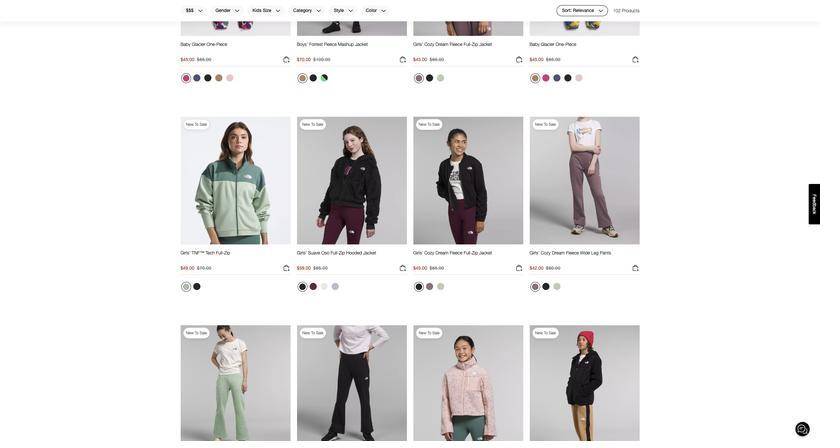 Task type: describe. For each thing, give the bounding box(es) containing it.
girls' cozy dream fleece full-zip jacket for baby glacier one-piece
[[414, 41, 492, 47]]

Gardenia White radio
[[319, 281, 329, 292]]

wide
[[580, 250, 590, 256]]

fleece for girls' cozy dream fleece wide leg pants button
[[566, 250, 579, 256]]

2 horizontal spatial tnf black image
[[565, 74, 572, 82]]

Mr. Pink Big Abstract Print radio
[[541, 73, 551, 83]]

$60.00
[[546, 265, 561, 271]]

1 horizontal spatial fawn grey heather radio
[[531, 282, 540, 292]]

1 horizontal spatial $70.00
[[297, 57, 311, 62]]

$49.00
[[181, 265, 194, 271]]

to for girls' tnf™ tech full-zip image
[[195, 122, 199, 127]]

to for girls' fleece mashup jacket image
[[428, 331, 432, 335]]

dusty periwinkle image
[[332, 283, 339, 290]]

mr. pink big abstract print image
[[543, 74, 550, 82]]

0 horizontal spatial tnf black image
[[193, 283, 200, 290]]

boysenberry image
[[310, 283, 317, 290]]

new for girls' cozy dream fleece wide leg pants image associated with "girls' suave oso full-zip hooded jacket" image
[[535, 122, 543, 127]]

pants
[[600, 250, 611, 256]]

girls' for the girls' cozy dream fleece full-zip jacket button related to baby glacier one-piece
[[414, 41, 423, 47]]

Almond Butter radio
[[298, 73, 307, 83]]

suave
[[308, 250, 320, 256]]

forrest
[[309, 41, 323, 47]]

1 horizontal spatial almond butter big abstract print image
[[532, 75, 539, 82]]

dream for boys' forrest fleece mashup jacket
[[436, 41, 449, 47]]

gender button
[[210, 5, 245, 16]]

relevance
[[573, 8, 594, 13]]

hooded
[[346, 250, 362, 256]]

TNF Black radio
[[563, 73, 573, 83]]

zip inside button
[[224, 250, 230, 256]]

new for the middle girls' cozy dream fleece wide leg pants image
[[303, 331, 310, 335]]

cozy inside button
[[541, 250, 551, 256]]

to for the middle girls' cozy dream fleece wide leg pants image
[[311, 331, 315, 335]]

$choose color$ option group for girls' tnf™ tech full-zip button
[[181, 281, 203, 294]]

mashup
[[338, 41, 354, 47]]

baby glacier one-piece for cave blue radio
[[181, 41, 227, 47]]

cozy for boys' forrest fleece mashup jacket
[[425, 41, 435, 47]]

$65.00 for the misty sage heather option corresponding to boys' forrest fleece mashup jacket
[[430, 57, 444, 62]]

cozy for girls' suave oso full-zip hooded jacket
[[425, 250, 435, 256]]

Boysenberry radio
[[308, 281, 318, 292]]

$45.00 for mr. pink big abstract print image
[[181, 57, 194, 62]]

almond butter image
[[299, 75, 306, 82]]

Fawn Grey Heather radio
[[414, 73, 424, 83]]

$65.00 for cave blue option
[[546, 57, 561, 62]]

boys' forrest fleece mashup jacket image
[[297, 0, 407, 36]]

to for "girls' suave oso full-zip hooded jacket" image
[[311, 122, 315, 127]]

1 horizontal spatial tnf black image
[[204, 74, 211, 82]]

$85.00
[[314, 265, 328, 271]]

girls' tnf™ tech full-zip image
[[181, 116, 291, 245]]

oso
[[322, 250, 330, 256]]

to for "boys' forrest fleece full-zip hooded jacket" image
[[544, 331, 548, 335]]

$45.00 for fawn grey heather icon within the radio
[[414, 57, 427, 62]]

purdy pink image
[[226, 74, 233, 82]]

a
[[812, 207, 818, 210]]

Mr. Pink Big Abstract Print radio
[[181, 73, 191, 83]]

girls' suave oso full-zip hooded jacket image
[[297, 116, 407, 245]]

one- for cave blue option
[[556, 41, 566, 47]]

size
[[263, 8, 271, 13]]

to for girls' cozy dream fleece wide leg pants image associated with "girls' suave oso full-zip hooded jacket" image
[[544, 122, 548, 127]]

boys'
[[297, 41, 308, 47]]

fleece for the girls' cozy dream fleece full-zip jacket button related to baby glacier one-piece
[[450, 41, 463, 47]]

102
[[614, 8, 621, 13]]

girls' cozy dream fleece wide leg pants image for "girls' suave oso full-zip hooded jacket" image
[[530, 116, 640, 245]]

piece for purdy pink radio at the right top
[[566, 41, 577, 47]]

to for girls' cozy dream fleece wide leg pants image related to baby glacier one-piece 'image' for purdy pink option
[[195, 331, 199, 335]]

tnf black/tnf black tnf marker logo print image
[[310, 74, 317, 82]]

f
[[812, 194, 818, 197]]

mr. pink big abstract print image
[[183, 75, 189, 82]]

misty sage heather image
[[437, 283, 444, 290]]

girls' cozy dream fleece wide leg pants
[[530, 250, 611, 256]]

full- inside button
[[216, 250, 224, 256]]

kids size button
[[247, 5, 285, 16]]

b
[[812, 205, 818, 207]]

girls' cozy dream fleece full-zip jacket for girls' cozy dream fleece wide leg pants
[[414, 250, 492, 256]]

kids size
[[253, 8, 271, 13]]

girls' suave oso full-zip hooded jacket
[[297, 250, 376, 256]]

Dusty Periwinkle radio
[[330, 281, 340, 292]]

leg
[[592, 250, 599, 256]]

misty sage heather radio for girls' suave oso full-zip hooded jacket
[[436, 281, 446, 292]]

f e e d b a c k
[[812, 194, 818, 214]]

gender
[[216, 8, 231, 13]]

0 horizontal spatial almond butter big abstract print radio
[[214, 73, 224, 83]]

baby glacier one-piece button for cave blue option
[[530, 41, 577, 53]]

girls' cozy dream fleece wide leg pants button
[[530, 250, 611, 262]]

baby for baby glacier one-piece 'image' for purdy pink option
[[181, 41, 191, 47]]

girls' tnf™ tech full-zip button
[[181, 250, 230, 262]]

girls' fleece mashup jacket image
[[414, 325, 523, 441]]

new for girls' tnf™ tech full-zip image
[[186, 122, 194, 127]]

d
[[812, 202, 818, 205]]

Cave Blue radio
[[552, 73, 562, 83]]

$59.00
[[297, 265, 311, 271]]

baby glacier one-piece for mr. pink big abstract print radio
[[530, 41, 577, 47]]

$choose color$ option group for 'boys' forrest fleece mashup jacket' button
[[297, 73, 330, 86]]

k
[[812, 212, 818, 214]]

fawn grey heather image inside radio
[[416, 75, 422, 82]]

tnf black/chlorophyll green image
[[321, 74, 328, 82]]

new for girls' fleece mashup jacket image
[[419, 331, 427, 335]]



Task type: locate. For each thing, give the bounding box(es) containing it.
2 baby glacier one-piece button from the left
[[530, 41, 577, 53]]

c
[[812, 210, 818, 212]]

cave blue image inside option
[[554, 74, 561, 82]]

jacket for the girls' cozy dream fleece full-zip jacket button associated with girls' cozy dream fleece wide leg pants
[[479, 250, 492, 256]]

$42.00
[[530, 265, 544, 271]]

0 horizontal spatial fawn grey heather radio
[[425, 281, 435, 292]]

2 one- from the left
[[556, 41, 566, 47]]

0 vertical spatial girls' cozy dream fleece full-zip jacket button
[[414, 41, 492, 53]]

misty sage image
[[183, 284, 189, 290]]

fawn grey heather image
[[532, 284, 539, 290]]

0 horizontal spatial one-
[[207, 41, 217, 47]]

cave blue image right mr. pink big abstract print radio
[[554, 74, 561, 82]]

boys' forrest fleece mashup jacket
[[297, 41, 368, 47]]

almond butter big abstract print image left purdy pink option
[[215, 74, 222, 82]]

new for girls' cozy dream fleece wide leg pants image related to baby glacier one-piece 'image' for purdy pink option
[[186, 331, 194, 335]]

0 vertical spatial fawn grey heather image
[[416, 75, 422, 82]]

tnf black image
[[204, 74, 211, 82], [565, 74, 572, 82], [193, 283, 200, 290]]

$45.00 for left tnf black heather icon
[[414, 265, 427, 271]]

$choose color$ option group for girls' cozy dream fleece wide leg pants button
[[530, 281, 563, 294]]

1 horizontal spatial girls' cozy dream fleece wide leg pants image
[[297, 325, 407, 441]]

baby for baby glacier one-piece 'image' for purdy pink radio at the right top
[[530, 41, 540, 47]]

0 horizontal spatial tnf black radio
[[192, 281, 202, 292]]

1 horizontal spatial glacier
[[541, 41, 555, 47]]

1 vertical spatial tnf black heather radio
[[414, 282, 424, 292]]

$choose color$ option group
[[181, 73, 236, 86], [297, 73, 330, 86], [414, 73, 447, 86], [530, 73, 585, 86], [181, 281, 203, 294], [297, 281, 341, 294], [414, 281, 447, 294], [530, 281, 563, 294]]

e up the d
[[812, 197, 818, 200]]

sort: relevance button
[[557, 5, 608, 16]]

Fawn Grey Heather radio
[[425, 281, 435, 292], [531, 282, 540, 292]]

one- for the middle tnf black option
[[207, 41, 217, 47]]

1 horizontal spatial misty sage heather image
[[554, 283, 561, 290]]

cave blue image for cave blue option
[[554, 74, 561, 82]]

girls' for girls' tnf™ tech full-zip button
[[181, 250, 191, 256]]

baby glacier one-piece
[[181, 41, 227, 47], [530, 41, 577, 47]]

$65.00 for the middle tnf black option
[[197, 57, 211, 62]]

Purdy Pink radio
[[574, 73, 584, 83]]

baby glacier one-piece image for purdy pink radio at the right top
[[530, 0, 640, 36]]

TNF Black Heather radio
[[425, 73, 435, 83], [414, 282, 424, 292]]

one-
[[207, 41, 217, 47], [556, 41, 566, 47]]

1 vertical spatial fawn grey heather image
[[426, 283, 433, 290]]

1 e from the top
[[812, 197, 818, 200]]

tnf black image right misty sage option
[[193, 283, 200, 290]]

new for "girls' suave oso full-zip hooded jacket" image
[[303, 122, 310, 127]]

tnf black heather image left misty sage heather image
[[416, 284, 422, 290]]

1 horizontal spatial one-
[[556, 41, 566, 47]]

jacket for the girls' cozy dream fleece full-zip jacket button related to baby glacier one-piece
[[479, 41, 492, 47]]

$65.00
[[197, 57, 211, 62], [430, 57, 444, 62], [546, 57, 561, 62], [430, 265, 444, 271]]

0 horizontal spatial baby glacier one-piece image
[[181, 0, 291, 36]]

1 horizontal spatial baby glacier one-piece button
[[530, 41, 577, 53]]

tnf black radio right cave blue radio
[[203, 73, 213, 83]]

$choose color$ option group for the girls' cozy dream fleece full-zip jacket button associated with girls' cozy dream fleece wide leg pants
[[414, 281, 447, 294]]

f e e d b a c k button
[[809, 184, 821, 224]]

Misty Sage radio
[[181, 282, 191, 292]]

2 baby glacier one-piece from the left
[[530, 41, 577, 47]]

tech
[[206, 250, 215, 256]]

$70.00
[[297, 57, 311, 62], [197, 265, 211, 271]]

0 horizontal spatial glacier
[[192, 41, 205, 47]]

2 e from the top
[[812, 200, 818, 202]]

e
[[812, 197, 818, 200], [812, 200, 818, 202]]

girls' for girls' suave oso full-zip hooded jacket button
[[297, 250, 307, 256]]

0 horizontal spatial baby glacier one-piece
[[181, 41, 227, 47]]

1 vertical spatial girls' cozy dream fleece full-zip jacket
[[414, 250, 492, 256]]

1 horizontal spatial fawn grey heather image
[[426, 283, 433, 290]]

tnf black radio right misty sage option
[[192, 281, 202, 292]]

0 vertical spatial tnf black heather radio
[[425, 73, 435, 83]]

girls' cozy dream fleece full-zip jacket
[[414, 41, 492, 47], [414, 250, 492, 256]]

piece
[[217, 41, 227, 47], [566, 41, 577, 47]]

new to sale
[[186, 122, 207, 127], [303, 122, 323, 127], [419, 122, 440, 127], [535, 122, 556, 127], [186, 331, 207, 335], [303, 331, 323, 335], [419, 331, 440, 335], [535, 331, 556, 335]]

Purdy Pink radio
[[225, 73, 235, 83]]

$65.00 for girls' suave oso full-zip hooded jacket the misty sage heather option
[[430, 265, 444, 271]]

1 horizontal spatial baby glacier one-piece image
[[530, 0, 640, 36]]

sort: relevance
[[562, 8, 594, 13]]

$choose color$ option group for the girls' cozy dream fleece full-zip jacket button related to baby glacier one-piece
[[414, 73, 447, 86]]

piece for purdy pink option
[[217, 41, 227, 47]]

TNF Black radio
[[203, 73, 213, 83], [192, 281, 202, 292], [298, 282, 307, 292]]

baby glacier one-piece button for the middle tnf black option
[[181, 41, 227, 53]]

zip inside button
[[339, 250, 345, 256]]

2 horizontal spatial tnf black radio
[[298, 282, 307, 292]]

0 horizontal spatial almond butter big abstract print image
[[215, 74, 222, 82]]

girls' inside button
[[181, 250, 191, 256]]

products
[[622, 8, 640, 13]]

102 products status
[[614, 5, 640, 16]]

tnf black image right cave blue radio
[[204, 74, 211, 82]]

2 glacier from the left
[[541, 41, 555, 47]]

0 horizontal spatial misty sage heather image
[[437, 74, 444, 82]]

misty sage heather image inside option
[[437, 74, 444, 82]]

1 horizontal spatial baby glacier one-piece
[[530, 41, 577, 47]]

baby glacier one-piece button up cave blue option
[[530, 41, 577, 53]]

girls' cozy dream fleece full-zip jacket button for girls' cozy dream fleece wide leg pants
[[414, 250, 492, 262]]

0 horizontal spatial fawn grey heather image
[[416, 75, 422, 82]]

0 horizontal spatial tnf black heather image
[[416, 284, 422, 290]]

1 vertical spatial $70.00
[[197, 265, 211, 271]]

1 girls' cozy dream fleece full-zip jacket image from the top
[[414, 0, 523, 36]]

$100.00
[[314, 57, 331, 62]]

0 vertical spatial $70.00
[[297, 57, 311, 62]]

kids
[[253, 8, 262, 13]]

baby glacier one-piece image
[[181, 0, 291, 36], [530, 0, 640, 36]]

0 horizontal spatial tnf black heather radio
[[414, 282, 424, 292]]

0 vertical spatial misty sage heather image
[[437, 74, 444, 82]]

$45.00
[[181, 57, 194, 62], [414, 57, 427, 62], [530, 57, 544, 62], [414, 265, 427, 271]]

category button
[[288, 5, 326, 16]]

1 one- from the left
[[207, 41, 217, 47]]

1 horizontal spatial almond butter big abstract print radio
[[531, 73, 540, 83]]

1 horizontal spatial baby
[[530, 41, 540, 47]]

0 horizontal spatial $70.00
[[197, 265, 211, 271]]

cave blue image right mr. pink big abstract print option
[[193, 74, 200, 82]]

girls' cozy dream fleece wide leg pants image for baby glacier one-piece 'image' for purdy pink option
[[181, 325, 291, 441]]

0 horizontal spatial girls' cozy dream fleece wide leg pants image
[[181, 325, 291, 441]]

1 vertical spatial girls' cozy dream fleece full-zip jacket image
[[414, 116, 523, 245]]

purdy pink image
[[576, 74, 583, 82]]

girls' suave oso full-zip hooded jacket button
[[297, 250, 376, 262]]

$70.00 down boys'
[[297, 57, 311, 62]]

baby glacier one-piece button up cave blue radio
[[181, 41, 227, 53]]

2 horizontal spatial girls' cozy dream fleece wide leg pants image
[[530, 116, 640, 245]]

fawn grey heather radio left tnf black heather image
[[531, 282, 540, 292]]

color
[[366, 8, 377, 13]]

1 baby from the left
[[181, 41, 191, 47]]

e up b
[[812, 200, 818, 202]]

style
[[334, 8, 344, 13]]

2 girls' cozy dream fleece full-zip jacket from the top
[[414, 250, 492, 256]]

2 girls' cozy dream fleece full-zip jacket image from the top
[[414, 116, 523, 245]]

girls' cozy dream fleece full-zip jacket button for baby glacier one-piece
[[414, 41, 492, 53]]

1 horizontal spatial tnf black heather radio
[[425, 73, 435, 83]]

misty sage heather image for $65.00
[[437, 74, 444, 82]]

0 horizontal spatial piece
[[217, 41, 227, 47]]

2 baby glacier one-piece image from the left
[[530, 0, 640, 36]]

Cave Blue radio
[[192, 73, 202, 83]]

2 cave blue image from the left
[[554, 74, 561, 82]]

2 girls' cozy dream fleece full-zip jacket button from the top
[[414, 250, 492, 262]]

girls' tnf™ tech full-zip
[[181, 250, 230, 256]]

misty sage heather radio for boys' forrest fleece mashup jacket
[[436, 73, 446, 83]]

0 horizontal spatial cave blue image
[[193, 74, 200, 82]]

Misty Sage Heather radio
[[436, 73, 446, 83], [436, 281, 446, 292], [552, 281, 562, 292]]

misty sage heather image
[[437, 74, 444, 82], [554, 283, 561, 290]]

gardenia white image
[[321, 283, 328, 290]]

tnf black image left purdy pink radio at the right top
[[565, 74, 572, 82]]

1 girls' cozy dream fleece full-zip jacket button from the top
[[414, 41, 492, 53]]

1 girls' cozy dream fleece full-zip jacket from the top
[[414, 41, 492, 47]]

sale
[[200, 122, 207, 127], [316, 122, 323, 127], [433, 122, 440, 127], [549, 122, 556, 127], [200, 331, 207, 335], [316, 331, 323, 335], [433, 331, 440, 335], [549, 331, 556, 335]]

fawn grey heather image
[[416, 75, 422, 82], [426, 283, 433, 290]]

jacket for girls' suave oso full-zip hooded jacket button
[[363, 250, 376, 256]]

102 products
[[614, 8, 640, 13]]

dream for girls' suave oso full-zip hooded jacket
[[436, 250, 449, 256]]

1 baby glacier one-piece button from the left
[[181, 41, 227, 53]]

girls'
[[414, 41, 423, 47], [181, 250, 191, 256], [297, 250, 307, 256], [414, 250, 423, 256], [530, 250, 540, 256]]

cave blue image
[[193, 74, 200, 82], [554, 74, 561, 82]]

1 horizontal spatial cave blue image
[[554, 74, 561, 82]]

glacier for baby glacier one-piece 'image' for purdy pink radio at the right top
[[541, 41, 555, 47]]

1 horizontal spatial piece
[[566, 41, 577, 47]]

misty sage heather image for $60.00
[[554, 283, 561, 290]]

1 glacier from the left
[[192, 41, 205, 47]]

1 horizontal spatial tnf black radio
[[203, 73, 213, 83]]

$$$
[[186, 8, 194, 13]]

full-
[[464, 41, 472, 47], [216, 250, 224, 256], [331, 250, 339, 256], [464, 250, 472, 256]]

1 vertical spatial misty sage heather image
[[554, 283, 561, 290]]

new
[[186, 122, 194, 127], [303, 122, 310, 127], [419, 122, 427, 127], [535, 122, 543, 127], [186, 331, 194, 335], [303, 331, 310, 335], [419, 331, 427, 335], [535, 331, 543, 335]]

girls' for girls' cozy dream fleece wide leg pants button
[[530, 250, 540, 256]]

almond butter big abstract print radio left mr. pink big abstract print radio
[[531, 73, 540, 83]]

TNF Black/Chlorophyll Green radio
[[319, 73, 329, 83]]

1 cave blue image from the left
[[193, 74, 200, 82]]

0 horizontal spatial baby glacier one-piece button
[[181, 41, 227, 53]]

tnf black radio left the boysenberry option
[[298, 282, 307, 292]]

tnf black heather image
[[426, 74, 433, 82], [416, 284, 422, 290]]

$70.00 down girls' tnf™ tech full-zip button
[[197, 265, 211, 271]]

tnf black heather radio left misty sage heather image
[[414, 282, 424, 292]]

new for "boys' forrest fleece full-zip hooded jacket" image
[[535, 331, 543, 335]]

girls' for the girls' cozy dream fleece full-zip jacket button associated with girls' cozy dream fleece wide leg pants
[[414, 250, 423, 256]]

almond butter big abstract print radio left purdy pink option
[[214, 73, 224, 83]]

1 vertical spatial girls' cozy dream fleece full-zip jacket button
[[414, 250, 492, 262]]

cozy
[[425, 41, 435, 47], [425, 250, 435, 256], [541, 250, 551, 256]]

girls' cozy dream fleece full-zip jacket image
[[414, 0, 523, 36], [414, 116, 523, 245]]

glacier for baby glacier one-piece 'image' for purdy pink option
[[192, 41, 205, 47]]

girls' cozy dream fleece wide leg pants image
[[530, 116, 640, 245], [181, 325, 291, 441], [297, 325, 407, 441]]

misty sage heather image right tnf black heather image
[[554, 283, 561, 290]]

fawn grey heather radio left misty sage heather image
[[425, 281, 435, 292]]

$choose color$ option group for girls' suave oso full-zip hooded jacket button
[[297, 281, 341, 294]]

style button
[[329, 5, 358, 16]]

tnf™
[[192, 250, 204, 256]]

baby glacier one-piece image for purdy pink option
[[181, 0, 291, 36]]

cave blue image for cave blue radio
[[193, 74, 200, 82]]

misty sage heather image right fawn grey heather radio
[[437, 74, 444, 82]]

0 vertical spatial girls' cozy dream fleece full-zip jacket image
[[414, 0, 523, 36]]

$$$ button
[[181, 5, 208, 16]]

to
[[195, 122, 199, 127], [311, 122, 315, 127], [428, 122, 432, 127], [544, 122, 548, 127], [195, 331, 199, 335], [311, 331, 315, 335], [428, 331, 432, 335], [544, 331, 548, 335]]

almond butter big abstract print image
[[215, 74, 222, 82], [532, 75, 539, 82]]

glacier
[[192, 41, 205, 47], [541, 41, 555, 47]]

tnf black image
[[299, 284, 306, 290]]

2 baby from the left
[[530, 41, 540, 47]]

2 piece from the left
[[566, 41, 577, 47]]

1 baby glacier one-piece from the left
[[181, 41, 227, 47]]

jacket
[[355, 41, 368, 47], [479, 41, 492, 47], [363, 250, 376, 256], [479, 250, 492, 256]]

sort:
[[562, 8, 572, 13]]

boys' forrest fleece full-zip hooded jacket image
[[530, 325, 640, 441]]

zip
[[472, 41, 478, 47], [224, 250, 230, 256], [339, 250, 345, 256], [472, 250, 478, 256]]

tnf black heather image right fawn grey heather radio
[[426, 74, 433, 82]]

fleece
[[324, 41, 337, 47], [450, 41, 463, 47], [450, 250, 463, 256], [566, 250, 579, 256]]

1 vertical spatial tnf black heather image
[[416, 284, 422, 290]]

boys' forrest fleece mashup jacket button
[[297, 41, 368, 53]]

girls' cozy dream fleece full-zip jacket button
[[414, 41, 492, 53], [414, 250, 492, 262]]

baby glacier one-piece button
[[181, 41, 227, 53], [530, 41, 577, 53]]

tnf black heather radio right fawn grey heather radio
[[425, 73, 435, 83]]

1 piece from the left
[[217, 41, 227, 47]]

almond butter big abstract print image left mr. pink big abstract print radio
[[532, 75, 539, 82]]

fleece for the girls' cozy dream fleece full-zip jacket button associated with girls' cozy dream fleece wide leg pants
[[450, 250, 463, 256]]

baby
[[181, 41, 191, 47], [530, 41, 540, 47]]

1 horizontal spatial tnf black heather image
[[426, 74, 433, 82]]

TNF Black/TNF Black TNF Marker Logo Print radio
[[308, 73, 318, 83]]

color button
[[361, 5, 391, 16]]

category
[[293, 8, 312, 13]]

0 vertical spatial girls' cozy dream fleece full-zip jacket
[[414, 41, 492, 47]]

tnf black heather image
[[543, 283, 550, 290]]

0 vertical spatial tnf black heather image
[[426, 74, 433, 82]]

cave blue image inside radio
[[193, 74, 200, 82]]

Almond Butter Big Abstract Print radio
[[214, 73, 224, 83], [531, 73, 540, 83]]

0 horizontal spatial baby
[[181, 41, 191, 47]]

TNF Black Heather radio
[[541, 281, 551, 292]]

dream
[[436, 41, 449, 47], [436, 250, 449, 256], [552, 250, 565, 256]]

1 baby glacier one-piece image from the left
[[181, 0, 291, 36]]



Task type: vqa. For each thing, say whether or not it's contained in the screenshot.
D
yes



